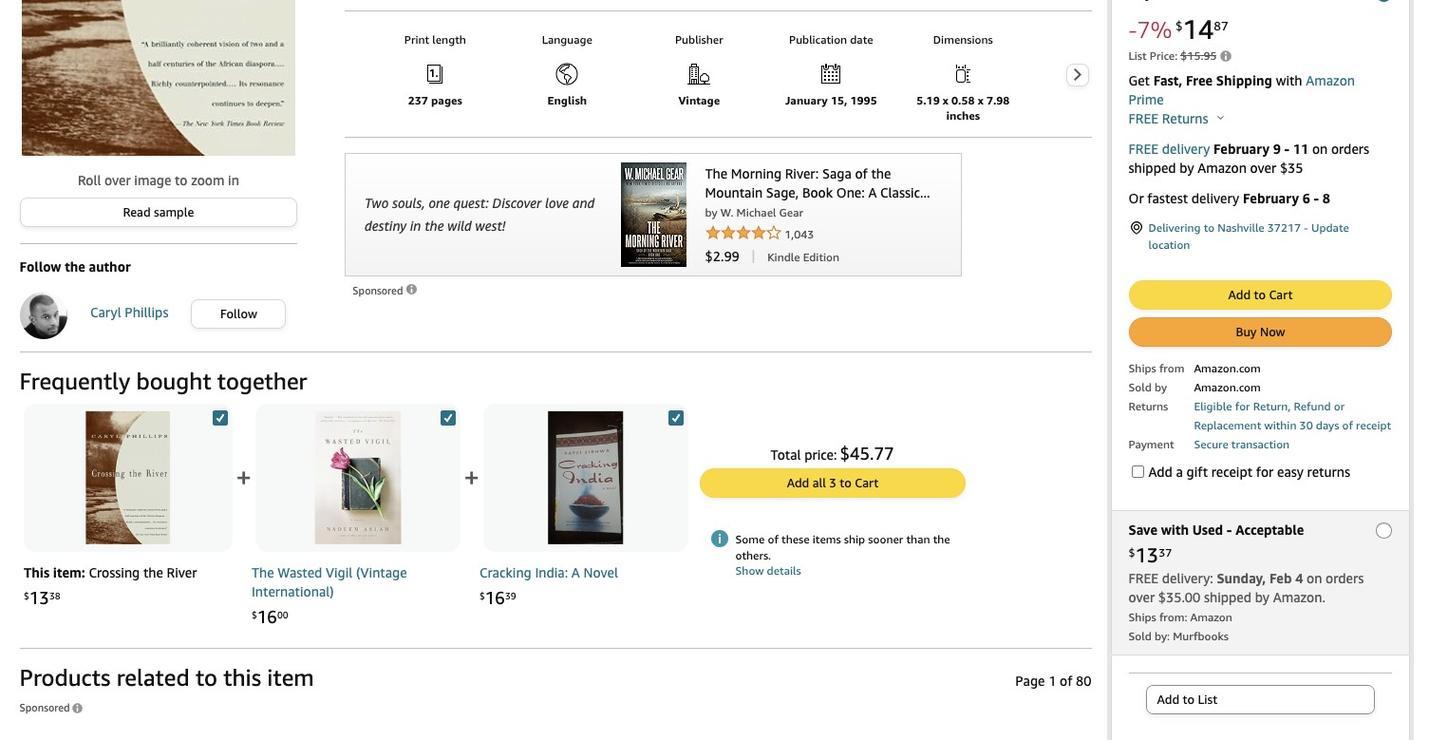 Task type: describe. For each thing, give the bounding box(es) containing it.
english
[[548, 93, 587, 107]]

to left this
[[196, 664, 218, 691]]

orders for on orders shipped by amazon over $35
[[1332, 141, 1370, 157]]

roll over image to zoom in
[[78, 172, 239, 188]]

acceptable
[[1236, 522, 1305, 538]]

price:
[[805, 446, 837, 462]]

on for sunday, feb 4
[[1307, 570, 1323, 587]]

free for free delivery: sunday, feb 4
[[1129, 570, 1159, 587]]

to up buy now
[[1255, 287, 1267, 302]]

amazon.com inside the amazon.com returns
[[1195, 380, 1262, 395]]

get fast, free shipping with
[[1129, 73, 1307, 89]]

author
[[89, 258, 131, 274]]

1 horizontal spatial sponsored link
[[353, 281, 419, 300]]

checkbox image
[[668, 411, 684, 426]]

by inside the on orders over $35.00 shipped by amazon.
[[1256, 589, 1270, 606]]

follow for follow the author
[[19, 258, 61, 274]]

00
[[277, 609, 288, 620]]

cracking
[[480, 564, 532, 580]]

price:
[[1150, 48, 1178, 62]]

+ for 16
[[464, 462, 480, 493]]

show details link
[[736, 563, 802, 578]]

list inside add to list link
[[1198, 692, 1218, 707]]

16 inside the wasted vigil (vintage international) $ 16 00
[[257, 606, 277, 627]]

checkbox image for 16
[[440, 411, 456, 426]]

1 horizontal spatial cart
[[1270, 287, 1294, 302]]

used
[[1193, 522, 1224, 538]]

1995
[[851, 93, 878, 107]]

some of these items ship sooner than the others.
[[736, 532, 951, 562]]

$35.00
[[1159, 589, 1201, 606]]

amazon.com inside ships from amazon.com sold by
[[1195, 361, 1262, 376]]

read sample
[[123, 204, 194, 219]]

or fastest delivery february 6 - 8
[[1129, 190, 1331, 206]]

$ inside cracking india: a novel $ 16 39
[[480, 590, 485, 601]]

by inside "on orders shipped by amazon over $35"
[[1180, 160, 1195, 176]]

amazon prime link
[[1129, 73, 1356, 108]]

from:
[[1160, 610, 1188, 625]]

1 x from the left
[[943, 93, 949, 107]]

1 horizontal spatial with
[[1277, 73, 1303, 89]]

returns
[[1308, 464, 1351, 480]]

related
[[117, 664, 190, 691]]

ships for ships from: amazon sold by: murfbooks
[[1129, 610, 1157, 625]]

80
[[1077, 672, 1092, 689]]

by inside ships from amazon.com sold by
[[1155, 380, 1168, 395]]

16 inside cracking india: a novel $ 16 39
[[485, 587, 505, 608]]

item:
[[53, 564, 85, 580]]

this
[[24, 564, 50, 580]]

secure transaction
[[1195, 437, 1290, 452]]

others.
[[736, 548, 772, 562]]

free delivery february 9 - 11
[[1129, 141, 1309, 157]]

item
[[267, 664, 314, 691]]

free returns button
[[1129, 110, 1224, 129]]

follow for follow
[[220, 306, 257, 321]]

january 15, 1995
[[786, 93, 878, 107]]

ships from: amazon sold by: murfbooks
[[1129, 610, 1233, 644]]

7.98
[[987, 93, 1010, 107]]

length
[[433, 32, 466, 47]]

date
[[851, 32, 874, 47]]

Add a gift receipt for easy returns checkbox
[[1132, 466, 1144, 478]]

0 horizontal spatial list
[[1129, 48, 1147, 62]]

add for add a gift receipt for easy returns
[[1149, 464, 1173, 480]]

vintage
[[679, 93, 720, 107]]

of inside eligible for return, refund or replacement within 30 days of receipt payment
[[1343, 418, 1354, 433]]

murfbooks
[[1174, 629, 1229, 644]]

returns for amazon.com returns
[[1129, 399, 1169, 414]]

9
[[1274, 141, 1282, 157]]

- inside save with used - acceptable $ 13 37
[[1227, 522, 1233, 538]]

sunday,
[[1217, 570, 1267, 587]]

update
[[1312, 221, 1350, 235]]

Add all 3 to Cart submit
[[701, 469, 965, 497]]

buy now
[[1237, 324, 1286, 339]]

1 vertical spatial february
[[1244, 190, 1300, 206]]

for inside eligible for return, refund or replacement within 30 days of receipt payment
[[1236, 399, 1251, 414]]

Add to Cart submit
[[1130, 282, 1391, 309]]

1 horizontal spatial of
[[1060, 672, 1073, 689]]

Buy Now submit
[[1130, 319, 1391, 346]]

caryl phillips
[[90, 304, 169, 320]]

on orders shipped by amazon over $35
[[1129, 141, 1370, 176]]

nashville
[[1218, 221, 1265, 235]]

+ for $
[[236, 462, 252, 493]]

15,
[[831, 93, 848, 107]]

$ for this item: crossing the river $ 13 38
[[24, 590, 29, 601]]

- right 6
[[1314, 190, 1320, 206]]

of inside some of these items ship sooner than the others.
[[768, 532, 779, 546]]

5.19 x 0.58 x 7.98 inches
[[917, 93, 1010, 123]]

radio active image
[[1376, 0, 1392, 2]]

0 horizontal spatial over
[[105, 172, 131, 188]]

river
[[167, 564, 197, 580]]

pages
[[431, 93, 463, 107]]

4
[[1296, 570, 1304, 587]]

shipped inside "on orders shipped by amazon over $35"
[[1129, 160, 1177, 176]]

or
[[1335, 399, 1345, 414]]

than
[[907, 532, 931, 546]]

5.19
[[917, 93, 940, 107]]

read
[[123, 204, 151, 219]]

Add to List radio
[[1146, 685, 1375, 715]]

a
[[1177, 464, 1184, 480]]

roll
[[78, 172, 101, 188]]

products
[[19, 664, 111, 691]]

to inside option
[[1183, 692, 1195, 707]]

free delivery: sunday, feb 4
[[1129, 570, 1307, 587]]

frequently
[[19, 367, 130, 394]]

learn more about amazon pricing and savings image
[[1221, 50, 1232, 63]]

buy
[[1237, 324, 1257, 339]]

days
[[1317, 418, 1340, 433]]

list price: $15.95
[[1129, 48, 1218, 62]]

add for add to list
[[1158, 692, 1180, 707]]

free for free delivery february 9 - 11
[[1129, 141, 1159, 157]]

by:
[[1155, 629, 1171, 644]]

these
[[782, 532, 810, 546]]

sample
[[154, 204, 194, 219]]

to left zoom
[[175, 172, 188, 188]]

$45.77
[[840, 443, 895, 463]]

novel
[[584, 564, 618, 580]]

on for february 9 - 11
[[1313, 141, 1329, 157]]

prime
[[1129, 92, 1164, 108]]

from
[[1160, 361, 1185, 376]]

feb
[[1270, 570, 1293, 587]]

easy
[[1278, 464, 1304, 480]]

show details
[[736, 563, 802, 577]]

eligible for return, refund or replacement within 30 days of receipt payment
[[1129, 399, 1392, 452]]

radio inactive image
[[1376, 523, 1392, 539]]

1 horizontal spatial for
[[1257, 464, 1274, 480]]

14
[[1183, 14, 1215, 45]]



Task type: vqa. For each thing, say whether or not it's contained in the screenshot.


Task type: locate. For each thing, give the bounding box(es) containing it.
16 down the cracking
[[485, 587, 505, 608]]

list down the murfbooks
[[1198, 692, 1218, 707]]

returns up 'payment'
[[1129, 399, 1169, 414]]

$ inside -7% $ 14 87
[[1176, 18, 1183, 33]]

orders inside "on orders shipped by amazon over $35"
[[1332, 141, 1370, 157]]

0 vertical spatial amazon
[[1307, 73, 1356, 89]]

x right the '5.19'
[[943, 93, 949, 107]]

receipt right days
[[1357, 418, 1392, 433]]

by down free delivery link
[[1180, 160, 1195, 176]]

delivering to nashville 37217 - update location link
[[1129, 220, 1392, 254]]

gift
[[1187, 464, 1209, 480]]

1 vertical spatial for
[[1257, 464, 1274, 480]]

shipped inside the on orders over $35.00 shipped by amazon.
[[1205, 589, 1252, 606]]

0 vertical spatial sponsored link
[[353, 281, 419, 300]]

0 horizontal spatial with
[[1162, 522, 1190, 538]]

add to list link
[[1147, 686, 1374, 714]]

$ inside save with used - acceptable $ 13 37
[[1129, 546, 1136, 560]]

refund
[[1294, 399, 1332, 414]]

1 horizontal spatial over
[[1129, 589, 1155, 606]]

orders right "11"
[[1332, 141, 1370, 157]]

x left 7.98
[[978, 93, 984, 107]]

ships left 'from'
[[1129, 361, 1157, 376]]

for up replacement
[[1236, 399, 1251, 414]]

13
[[1136, 544, 1159, 568], [29, 587, 49, 608]]

1 vertical spatial sponsored link
[[19, 690, 83, 716]]

38
[[49, 590, 60, 601]]

0 vertical spatial receipt
[[1357, 418, 1392, 433]]

frequently bought together
[[19, 367, 307, 394]]

$ right 7%
[[1176, 18, 1183, 33]]

cart up now
[[1270, 287, 1294, 302]]

1 vertical spatial follow
[[220, 306, 257, 321]]

by down 'from'
[[1155, 380, 1168, 395]]

with up 37
[[1162, 522, 1190, 538]]

0 horizontal spatial shipped
[[1129, 160, 1177, 176]]

on inside "on orders shipped by amazon over $35"
[[1313, 141, 1329, 157]]

1 vertical spatial amazon.com
[[1195, 380, 1262, 395]]

add left all
[[787, 475, 810, 490]]

orders for on orders over $35.00 shipped by amazon.
[[1326, 570, 1365, 587]]

add to cart
[[1229, 287, 1294, 302]]

amazon up the murfbooks
[[1191, 610, 1233, 625]]

1 vertical spatial of
[[768, 532, 779, 546]]

of left these
[[768, 532, 779, 546]]

2 checkbox image from the left
[[440, 411, 456, 426]]

caryl phillips link
[[90, 304, 169, 326]]

$ for the wasted vigil (vintage international) $ 16 00
[[252, 609, 257, 620]]

1 + from the left
[[236, 462, 252, 493]]

0 horizontal spatial cart
[[855, 475, 879, 490]]

2 vertical spatial by
[[1256, 589, 1270, 606]]

sold inside ships from: amazon sold by: murfbooks
[[1129, 629, 1152, 644]]

checkbox image
[[212, 411, 228, 426], [440, 411, 456, 426]]

sponsored for bottommost sponsored link
[[19, 701, 73, 713]]

amazon down free delivery february 9 - 11 on the top right of the page
[[1198, 160, 1247, 176]]

alert image
[[711, 530, 728, 547]]

payment
[[1129, 437, 1175, 452]]

- inside delivering to nashville 37217 - update location
[[1305, 221, 1309, 235]]

free down free returns
[[1129, 141, 1159, 157]]

orders
[[1332, 141, 1370, 157], [1326, 570, 1365, 587]]

sold inside ships from amazon.com sold by
[[1129, 380, 1152, 395]]

to right 3
[[840, 475, 852, 490]]

shipped down free delivery link
[[1129, 160, 1177, 176]]

13 inside this item: crossing the river $ 13 38
[[29, 587, 49, 608]]

on
[[1313, 141, 1329, 157], [1307, 570, 1323, 587]]

ships
[[1129, 361, 1157, 376], [1129, 610, 1157, 625]]

87
[[1215, 18, 1229, 33]]

0 horizontal spatial 13
[[29, 587, 49, 608]]

replacement
[[1195, 418, 1262, 433]]

1 ships from the top
[[1129, 361, 1157, 376]]

list
[[383, 25, 1412, 124]]

fastest
[[1148, 190, 1189, 206]]

the inside this item: crossing the river $ 13 38
[[143, 564, 163, 580]]

with right shipping
[[1277, 73, 1303, 89]]

1 vertical spatial by
[[1155, 380, 1168, 395]]

0 vertical spatial february
[[1214, 141, 1270, 157]]

$ left 39 at the bottom of page
[[480, 590, 485, 601]]

0 vertical spatial sold
[[1129, 380, 1152, 395]]

add down by:
[[1158, 692, 1180, 707]]

wasted
[[278, 564, 322, 580]]

0 vertical spatial on
[[1313, 141, 1329, 157]]

1 horizontal spatial shipped
[[1205, 589, 1252, 606]]

0 vertical spatial by
[[1180, 160, 1195, 176]]

february up 37217
[[1244, 190, 1300, 206]]

free for free returns
[[1129, 111, 1159, 127]]

1 horizontal spatial the
[[143, 564, 163, 580]]

follow link
[[192, 300, 285, 328]]

16 down the international)
[[257, 606, 277, 627]]

some
[[736, 532, 765, 546]]

over inside the on orders over $35.00 shipped by amazon.
[[1129, 589, 1155, 606]]

0 vertical spatial for
[[1236, 399, 1251, 414]]

location
[[1149, 238, 1191, 252]]

crossing the river image
[[22, 0, 295, 156], [61, 411, 194, 544]]

0 horizontal spatial 16
[[257, 606, 277, 627]]

caryl
[[90, 304, 121, 320]]

0 horizontal spatial follow
[[19, 258, 61, 274]]

within
[[1265, 418, 1297, 433]]

- right 9
[[1285, 141, 1290, 157]]

transaction
[[1232, 437, 1290, 452]]

get
[[1129, 73, 1151, 89]]

1 horizontal spatial by
[[1180, 160, 1195, 176]]

13 for save with used - acceptable $ 13 37
[[1136, 544, 1159, 568]]

add inside option
[[1158, 692, 1180, 707]]

add all 3 to cart
[[787, 475, 879, 490]]

0 vertical spatial amazon.com
[[1195, 361, 1262, 376]]

0 vertical spatial crossing the river image
[[22, 0, 295, 156]]

3
[[830, 475, 837, 490]]

list containing print length
[[383, 25, 1412, 124]]

0 vertical spatial shipped
[[1129, 160, 1177, 176]]

1 vertical spatial returns
[[1129, 399, 1169, 414]]

1 vertical spatial cart
[[855, 475, 879, 490]]

to inside delivering to nashville 37217 - update location
[[1204, 221, 1215, 235]]

add for add all 3 to cart
[[787, 475, 810, 490]]

1 vertical spatial crossing the river image
[[61, 411, 194, 544]]

add for add to cart
[[1229, 287, 1251, 302]]

items
[[813, 532, 841, 546]]

orders inside the on orders over $35.00 shipped by amazon.
[[1326, 570, 1365, 587]]

delivery:
[[1163, 570, 1214, 587]]

over left the "$35.00"
[[1129, 589, 1155, 606]]

1 horizontal spatial 16
[[485, 587, 505, 608]]

follow up together
[[220, 306, 257, 321]]

0 vertical spatial the
[[65, 258, 85, 274]]

0 horizontal spatial x
[[943, 93, 949, 107]]

2 x from the left
[[978, 93, 984, 107]]

ships up by:
[[1129, 610, 1157, 625]]

13 down save
[[1136, 544, 1159, 568]]

receipt inside eligible for return, refund or replacement within 30 days of receipt payment
[[1357, 418, 1392, 433]]

1 vertical spatial on
[[1307, 570, 1323, 587]]

popover image
[[1218, 115, 1224, 120]]

follow inside follow link
[[220, 306, 257, 321]]

amazon inside amazon prime
[[1307, 73, 1356, 89]]

237
[[408, 93, 428, 107]]

cart down $45.77
[[855, 475, 879, 490]]

return,
[[1254, 399, 1292, 414]]

- up list price: $15.95
[[1129, 16, 1138, 43]]

- inside -7% $ 14 87
[[1129, 16, 1138, 43]]

$ down save
[[1129, 546, 1136, 560]]

0 horizontal spatial the
[[65, 258, 85, 274]]

6
[[1303, 190, 1311, 206]]

amazon.
[[1274, 589, 1326, 606]]

2 vertical spatial the
[[143, 564, 163, 580]]

2 vertical spatial amazon
[[1191, 610, 1233, 625]]

0 horizontal spatial for
[[1236, 399, 1251, 414]]

returns up free delivery link
[[1163, 111, 1209, 127]]

1 horizontal spatial x
[[978, 93, 984, 107]]

add left a
[[1149, 464, 1173, 480]]

this
[[224, 664, 261, 691]]

returns inside the amazon.com returns
[[1129, 399, 1169, 414]]

0 vertical spatial with
[[1277, 73, 1303, 89]]

add up buy
[[1229, 287, 1251, 302]]

add a gift receipt for easy returns
[[1149, 464, 1351, 480]]

amazon inside ships from: amazon sold by: murfbooks
[[1191, 610, 1233, 625]]

2 vertical spatial free
[[1129, 570, 1159, 587]]

orders right 4
[[1326, 570, 1365, 587]]

the right than
[[934, 532, 951, 546]]

2 amazon.com from the top
[[1195, 380, 1262, 395]]

next image
[[1073, 67, 1083, 82]]

receipt down secure transaction
[[1212, 464, 1253, 480]]

free
[[1187, 73, 1213, 89]]

cracking india: a novel $ 16 39
[[480, 564, 618, 608]]

$
[[1176, 18, 1183, 33], [1129, 546, 1136, 560], [24, 590, 29, 601], [480, 590, 485, 601], [252, 609, 257, 620]]

1 vertical spatial orders
[[1326, 570, 1365, 587]]

1 horizontal spatial +
[[464, 462, 480, 493]]

over down 9
[[1251, 160, 1277, 176]]

1 vertical spatial with
[[1162, 522, 1190, 538]]

save
[[1129, 522, 1158, 538]]

of right days
[[1343, 418, 1354, 433]]

or
[[1129, 190, 1145, 206]]

11
[[1294, 141, 1309, 157]]

13 inside save with used - acceptable $ 13 37
[[1136, 544, 1159, 568]]

0 horizontal spatial sponsored
[[19, 701, 73, 713]]

secure
[[1195, 437, 1229, 452]]

$ down this at the left of the page
[[24, 590, 29, 601]]

to down the murfbooks
[[1183, 692, 1195, 707]]

to left the nashville
[[1204, 221, 1215, 235]]

13 for this item: crossing the river $ 13 38
[[29, 587, 49, 608]]

3 free from the top
[[1129, 570, 1159, 587]]

page 1 of 80
[[1016, 672, 1092, 689]]

over
[[1251, 160, 1277, 176], [105, 172, 131, 188], [1129, 589, 1155, 606]]

by
[[1180, 160, 1195, 176], [1155, 380, 1168, 395], [1256, 589, 1270, 606]]

delivery up the nashville
[[1192, 190, 1240, 206]]

language
[[542, 32, 593, 47]]

$ left 00
[[252, 609, 257, 620]]

37217
[[1268, 221, 1302, 235]]

international)
[[252, 583, 334, 599]]

0 vertical spatial free
[[1129, 111, 1159, 127]]

sold up 'payment'
[[1129, 380, 1152, 395]]

amazon up "11"
[[1307, 73, 1356, 89]]

8
[[1323, 190, 1331, 206]]

eligible
[[1195, 399, 1233, 414]]

2 horizontal spatial of
[[1343, 418, 1354, 433]]

1 vertical spatial ships
[[1129, 610, 1157, 625]]

cart
[[1270, 287, 1294, 302], [855, 475, 879, 490]]

0 vertical spatial list
[[1129, 48, 1147, 62]]

0 horizontal spatial by
[[1155, 380, 1168, 395]]

publication
[[789, 32, 848, 47]]

eligible for return, refund or replacement within 30 days of receipt button
[[1195, 397, 1392, 433]]

1 vertical spatial the
[[934, 532, 951, 546]]

crossing
[[89, 564, 140, 580]]

1 checkbox image from the left
[[212, 411, 228, 426]]

0 horizontal spatial receipt
[[1212, 464, 1253, 480]]

the wasted vigil (vintage international) $ 16 00
[[252, 564, 407, 627]]

ships for ships from amazon.com sold by
[[1129, 361, 1157, 376]]

the left "river"
[[143, 564, 163, 580]]

follow up "caryl phillips" image
[[19, 258, 61, 274]]

sponsored for the right sponsored link
[[353, 284, 406, 296]]

cracking india: a novel image
[[519, 411, 652, 544]]

13 down this at the left of the page
[[29, 587, 49, 608]]

free up the "$35.00"
[[1129, 570, 1159, 587]]

with inside save with used - acceptable $ 13 37
[[1162, 522, 1190, 538]]

0 vertical spatial delivery
[[1163, 141, 1211, 157]]

sold for ships from: amazon sold by: murfbooks
[[1129, 629, 1152, 644]]

1 vertical spatial shipped
[[1205, 589, 1252, 606]]

on right "11"
[[1313, 141, 1329, 157]]

1 vertical spatial delivery
[[1192, 190, 1240, 206]]

caryl phillips image
[[19, 291, 67, 358]]

on right 4
[[1307, 570, 1323, 587]]

1 horizontal spatial list
[[1198, 692, 1218, 707]]

1 sold from the top
[[1129, 380, 1152, 395]]

$ inside this item: crossing the river $ 13 38
[[24, 590, 29, 601]]

1 vertical spatial amazon
[[1198, 160, 1247, 176]]

$ inside the wasted vigil (vintage international) $ 16 00
[[252, 609, 257, 620]]

by down feb
[[1256, 589, 1270, 606]]

shipped down free delivery: sunday, feb 4
[[1205, 589, 1252, 606]]

sponsored
[[353, 284, 406, 296], [19, 701, 73, 713]]

1 horizontal spatial checkbox image
[[440, 411, 456, 426]]

leave feedback on sponsored ad element
[[353, 284, 419, 296]]

publication date
[[789, 32, 874, 47]]

- right "used"
[[1227, 522, 1233, 538]]

1 horizontal spatial sponsored
[[353, 284, 406, 296]]

the wasted vigil (vintage international) image
[[291, 411, 424, 544]]

2 horizontal spatial the
[[934, 532, 951, 546]]

delivery down free returns 'button'
[[1163, 141, 1211, 157]]

over inside "on orders shipped by amazon over $35"
[[1251, 160, 1277, 176]]

1 vertical spatial sold
[[1129, 629, 1152, 644]]

2 vertical spatial of
[[1060, 672, 1073, 689]]

0 vertical spatial 13
[[1136, 544, 1159, 568]]

total
[[771, 446, 801, 462]]

sold left by:
[[1129, 629, 1152, 644]]

the left author
[[65, 258, 85, 274]]

sold
[[1129, 380, 1152, 395], [1129, 629, 1152, 644]]

$15.95
[[1181, 48, 1218, 62]]

over right roll
[[105, 172, 131, 188]]

0 horizontal spatial sponsored link
[[19, 690, 83, 716]]

with
[[1277, 73, 1303, 89], [1162, 522, 1190, 538]]

0 vertical spatial follow
[[19, 258, 61, 274]]

january
[[786, 93, 828, 107]]

free down prime
[[1129, 111, 1159, 127]]

ships inside ships from: amazon sold by: murfbooks
[[1129, 610, 1157, 625]]

show
[[736, 563, 764, 577]]

follow
[[19, 258, 61, 274], [220, 306, 257, 321]]

7%
[[1138, 16, 1173, 43]]

ship
[[844, 532, 866, 546]]

returns inside 'button'
[[1163, 111, 1209, 127]]

1 vertical spatial sponsored
[[19, 701, 73, 713]]

0 horizontal spatial checkbox image
[[212, 411, 228, 426]]

1 vertical spatial receipt
[[1212, 464, 1253, 480]]

0 vertical spatial sponsored
[[353, 284, 406, 296]]

bought
[[136, 367, 211, 394]]

2 sold from the top
[[1129, 629, 1152, 644]]

0 vertical spatial cart
[[1270, 287, 1294, 302]]

1 vertical spatial list
[[1198, 692, 1218, 707]]

0 horizontal spatial of
[[768, 532, 779, 546]]

1 amazon.com from the top
[[1195, 361, 1262, 376]]

amazon inside "on orders shipped by amazon over $35"
[[1198, 160, 1247, 176]]

vigil
[[326, 564, 353, 580]]

of right 1
[[1060, 672, 1073, 689]]

0 vertical spatial returns
[[1163, 111, 1209, 127]]

free inside 'button'
[[1129, 111, 1159, 127]]

0 horizontal spatial +
[[236, 462, 252, 493]]

2 ships from the top
[[1129, 610, 1157, 625]]

list up the get
[[1129, 48, 1147, 62]]

2 free from the top
[[1129, 141, 1159, 157]]

amazon.com returns
[[1129, 380, 1262, 414]]

the inside some of these items ship sooner than the others.
[[934, 532, 951, 546]]

- right 37217
[[1305, 221, 1309, 235]]

1 horizontal spatial receipt
[[1357, 418, 1392, 433]]

checkbox image for 13
[[212, 411, 228, 426]]

returns for free returns
[[1163, 111, 1209, 127]]

0 vertical spatial orders
[[1332, 141, 1370, 157]]

this item: crossing the river $ 13 38
[[24, 564, 197, 608]]

1 vertical spatial free
[[1129, 141, 1159, 157]]

-
[[1129, 16, 1138, 43], [1285, 141, 1290, 157], [1314, 190, 1320, 206], [1305, 221, 1309, 235], [1227, 522, 1233, 538]]

on inside the on orders over $35.00 shipped by amazon.
[[1307, 570, 1323, 587]]

follow the author
[[19, 258, 131, 274]]

amazon
[[1307, 73, 1356, 89], [1198, 160, 1247, 176], [1191, 610, 1233, 625]]

1 vertical spatial 13
[[29, 587, 49, 608]]

$ for save with used - acceptable $ 13 37
[[1129, 546, 1136, 560]]

1 free from the top
[[1129, 111, 1159, 127]]

ships from amazon.com sold by
[[1129, 361, 1262, 395]]

0 vertical spatial of
[[1343, 418, 1354, 433]]

(vintage
[[356, 564, 407, 580]]

all
[[813, 475, 827, 490]]

1 horizontal spatial follow
[[220, 306, 257, 321]]

sold for ships from amazon.com sold by
[[1129, 380, 1152, 395]]

2 horizontal spatial over
[[1251, 160, 1277, 176]]

2 horizontal spatial by
[[1256, 589, 1270, 606]]

for left easy
[[1257, 464, 1274, 480]]

0 vertical spatial ships
[[1129, 361, 1157, 376]]

2 + from the left
[[464, 462, 480, 493]]

1 horizontal spatial 13
[[1136, 544, 1159, 568]]

february left 9
[[1214, 141, 1270, 157]]

cracking india: a novel link
[[480, 563, 688, 582]]

ships inside ships from amazon.com sold by
[[1129, 361, 1157, 376]]



